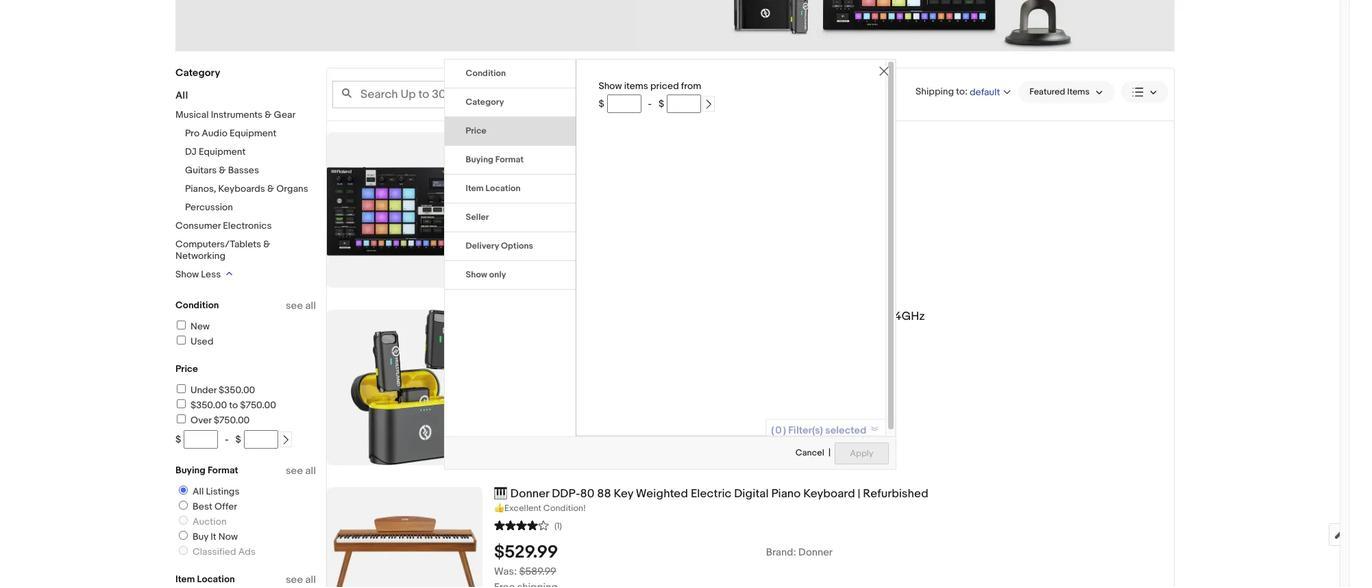 Task type: vqa. For each thing, say whether or not it's contained in the screenshot.
audio
yes



Task type: locate. For each thing, give the bounding box(es) containing it.
show inside tab list
[[466, 269, 488, 280]]

1 vertical spatial ebay
[[509, 360, 530, 372]]

refurbished
[[711, 132, 777, 146], [532, 198, 586, 210], [532, 360, 586, 372], [864, 488, 929, 501]]

2 see all button from the top
[[286, 465, 316, 478]]

1 vertical spatial location
[[197, 574, 235, 586]]

donner inside the brand: donner was: $589.99
[[799, 546, 833, 559]]

consumer
[[176, 220, 221, 232]]

minimum value text field for submit price range icon to the left
[[184, 431, 218, 449]]

0 horizontal spatial item location
[[176, 574, 235, 586]]

$350.00 to $750.00
[[191, 400, 276, 411]]

condition inside tab list
[[466, 68, 506, 79]]

3 see from the top
[[286, 574, 303, 587]]

0 horizontal spatial buying format
[[176, 465, 238, 477]]

all inside all musical instruments & gear pro audio equipment dj equipment guitars & basses pianos, keyboards & organs percussion consumer electronics computers/tablets & networking show less
[[176, 89, 188, 102]]

studio
[[674, 132, 708, 146]]

1 horizontal spatial format
[[496, 154, 524, 165]]

format
[[496, 154, 524, 165], [208, 465, 238, 477]]

Auction radio
[[179, 516, 188, 525]]

all
[[176, 89, 188, 102], [193, 486, 204, 498]]

donner inside 🎹 donner ddp-80 88 key weighted electric digital piano keyboard | refurbished 👍excellent condition!
[[511, 488, 550, 501]]

$750.00
[[240, 400, 276, 411], [214, 415, 250, 427]]

item location up seller
[[466, 183, 521, 194]]

- down the over $750.00
[[225, 434, 229, 446]]

0 horizontal spatial condition
[[176, 300, 219, 311]]

item left the 114
[[466, 183, 484, 194]]

1 vertical spatial item location
[[176, 574, 235, 586]]

buying left $527.99
[[466, 154, 494, 165]]

offer
[[215, 501, 237, 513]]

0 vertical spatial minimum value text field
[[607, 94, 642, 113]]

1 horizontal spatial donner
[[799, 546, 833, 559]]

donner right brand:
[[799, 546, 833, 559]]

all right all listings radio
[[193, 486, 204, 498]]

ebay down hollyland
[[509, 360, 530, 372]]

1 vertical spatial $750.00
[[214, 415, 250, 427]]

👍excellent
[[494, 503, 542, 514]]

Over $750.00 checkbox
[[177, 415, 186, 424]]

Maximum Value text field
[[667, 94, 702, 113], [244, 431, 278, 449]]

3 see all from the top
[[286, 574, 316, 587]]

583 results
[[655, 88, 706, 100]]

Used checkbox
[[177, 336, 186, 345]]

New checkbox
[[177, 321, 186, 330]]

0 vertical spatial maximum value text field
[[667, 94, 702, 113]]

best offer link
[[173, 501, 240, 513]]

1 vertical spatial buying
[[176, 465, 206, 477]]

&
[[265, 109, 272, 121], [219, 165, 226, 176], [267, 183, 274, 195], [264, 239, 270, 250]]

0 vertical spatial price
[[466, 125, 487, 136]]

donner up 👍excellent
[[511, 488, 550, 501]]

hollyland lark m1 wireless lavalier microphone, noise cancellation 656ft 2.4ghz image
[[351, 310, 459, 466]]

1 vertical spatial minimum value text field
[[184, 431, 218, 449]]

buying format
[[466, 154, 524, 165], [176, 465, 238, 477]]

1 see all from the top
[[286, 300, 316, 313]]

0 vertical spatial equipment
[[230, 128, 277, 139]]

1 vertical spatial all
[[193, 486, 204, 498]]

buying format down roland
[[466, 154, 524, 165]]

1 ebay from the top
[[509, 198, 530, 210]]

price left roland
[[466, 125, 487, 136]]

refurbished right studio
[[711, 132, 777, 146]]

1 vertical spatial see all
[[286, 465, 316, 478]]

2 vertical spatial see
[[286, 574, 303, 587]]

less
[[201, 269, 221, 280]]

0 horizontal spatial location
[[197, 574, 235, 586]]

1 horizontal spatial all
[[193, 486, 204, 498]]

see all button
[[286, 300, 316, 313], [286, 465, 316, 478], [286, 574, 316, 587]]

0 vertical spatial buying
[[466, 154, 494, 165]]

0 vertical spatial see
[[286, 300, 303, 313]]

$350.00 to $750.00 link
[[175, 400, 276, 411]]

2 see from the top
[[286, 465, 303, 478]]

656ft
[[854, 310, 883, 324]]

instruments
[[211, 109, 263, 121]]

equipment down instruments
[[230, 128, 277, 139]]

show down "networking"
[[176, 269, 199, 280]]

condition
[[466, 68, 506, 79], [176, 300, 219, 311]]

location inside tab list
[[486, 183, 521, 194]]

- for submit price range icon to the left
[[225, 434, 229, 446]]

all up musical
[[176, 89, 188, 102]]

1 horizontal spatial condition
[[466, 68, 506, 79]]

3 see all button from the top
[[286, 574, 316, 587]]

electric
[[691, 488, 732, 501]]

ebay refurbished down lark at the left bottom of page
[[509, 360, 586, 372]]

equipment up guitars & basses "link"
[[199, 146, 246, 158]]

items
[[624, 80, 649, 92]]

tab list
[[445, 59, 576, 290]]

now
[[219, 531, 238, 543]]

1 vertical spatial maximum value text field
[[244, 431, 278, 449]]

1 horizontal spatial show
[[466, 269, 488, 280]]

format down roland
[[496, 154, 524, 165]]

seller
[[466, 212, 489, 223]]

ebay refurbished
[[509, 198, 586, 210], [509, 360, 586, 372]]

1 horizontal spatial location
[[486, 183, 521, 194]]

classified ads link
[[173, 547, 258, 558]]

price up under $350.00 checkbox
[[176, 363, 198, 375]]

ddp-
[[552, 488, 580, 501]]

2 see all from the top
[[286, 465, 316, 478]]

$ down priced
[[659, 98, 665, 110]]

pro
[[185, 128, 200, 139]]

see
[[286, 300, 303, 313], [286, 465, 303, 478], [286, 574, 303, 587]]

1 vertical spatial submit price range image
[[281, 436, 291, 445]]

submit price range image
[[704, 99, 714, 109], [281, 436, 291, 445]]

item location down classified
[[176, 574, 235, 586]]

over $750.00 link
[[175, 415, 250, 427]]

Apply submit
[[835, 443, 889, 465]]

0 vertical spatial $750.00
[[240, 400, 276, 411]]

0 horizontal spatial all
[[176, 89, 188, 102]]

delivery
[[466, 240, 499, 251]]

musical instruments & gear link
[[176, 109, 296, 121]]

1 vertical spatial buying format
[[176, 465, 238, 477]]

$527.99
[[494, 157, 557, 178]]

1 vertical spatial item
[[176, 574, 195, 586]]

Minimum Value text field
[[607, 94, 642, 113], [184, 431, 218, 449]]

$350.00 up over $750.00 link
[[191, 400, 227, 411]]

watching
[[510, 180, 552, 193]]

1 vertical spatial all
[[305, 465, 316, 478]]

1 vertical spatial see
[[286, 465, 303, 478]]

1 horizontal spatial -
[[648, 98, 652, 110]]

1 horizontal spatial price
[[466, 125, 487, 136]]

buying up all listings radio
[[176, 465, 206, 477]]

see for all listings
[[286, 465, 303, 478]]

digital
[[735, 488, 769, 501]]

format up listings
[[208, 465, 238, 477]]

0 vertical spatial item
[[466, 183, 484, 194]]

-
[[648, 98, 652, 110], [225, 434, 229, 446]]

category up roland
[[466, 96, 504, 107]]

hollyland lark m1 wireless lavalier microphone, noise cancellation 656ft 2.4ghz
[[494, 310, 925, 324]]

0 vertical spatial donner
[[511, 488, 550, 501]]

1 vertical spatial ebay refurbished
[[509, 360, 586, 372]]

1 horizontal spatial maximum value text field
[[667, 94, 702, 113]]

0 vertical spatial all
[[176, 89, 188, 102]]

pianos,
[[185, 183, 216, 195]]

location down the classified ads link on the left bottom
[[197, 574, 235, 586]]

show
[[599, 80, 622, 92], [176, 269, 199, 280], [466, 269, 488, 280]]

ebay down 114 watching
[[509, 198, 530, 210]]

2 vertical spatial all
[[305, 574, 316, 587]]

under $350.00 link
[[175, 385, 255, 396]]

0 horizontal spatial maximum value text field
[[244, 431, 278, 449]]

1 vertical spatial equipment
[[199, 146, 246, 158]]

brand: donner was: $589.99
[[494, 546, 833, 579]]

show for show items priced from
[[599, 80, 622, 92]]

1 horizontal spatial item
[[466, 183, 484, 194]]

0 vertical spatial see all button
[[286, 300, 316, 313]]

0 vertical spatial condition
[[466, 68, 506, 79]]

0 horizontal spatial price
[[176, 363, 198, 375]]

maximum value text field down the 'from'
[[667, 94, 702, 113]]

ads
[[238, 547, 256, 558]]

1 vertical spatial condition
[[176, 300, 219, 311]]

0 vertical spatial -
[[648, 98, 652, 110]]

2 vertical spatial see all
[[286, 574, 316, 587]]

1 see all button from the top
[[286, 300, 316, 313]]

1 horizontal spatial submit price range image
[[704, 99, 714, 109]]

1 horizontal spatial buying format
[[466, 154, 524, 165]]

location
[[486, 183, 521, 194], [197, 574, 235, 586]]

auction link
[[173, 516, 229, 528]]

keyboard
[[804, 488, 856, 501]]

refurbished right |
[[864, 488, 929, 501]]

2 all from the top
[[305, 465, 316, 478]]

all listings link
[[173, 486, 242, 498]]

$350.00 up "to"
[[219, 385, 255, 396]]

item location inside tab list
[[466, 183, 521, 194]]

1 vertical spatial format
[[208, 465, 238, 477]]

roland verselab mv-1 production studio refurbished image
[[327, 132, 483, 288]]

all
[[305, 300, 316, 313], [305, 465, 316, 478], [305, 574, 316, 587]]

$750.00 right "to"
[[240, 400, 276, 411]]

0 horizontal spatial -
[[225, 434, 229, 446]]

1 vertical spatial $350.00
[[191, 400, 227, 411]]

0 vertical spatial item location
[[466, 183, 521, 194]]

Buy It Now radio
[[179, 531, 188, 540]]

minimum value text field down the items
[[607, 94, 642, 113]]

show items priced from
[[599, 80, 702, 92]]

0 horizontal spatial donner
[[511, 488, 550, 501]]

0 vertical spatial category
[[176, 67, 220, 80]]

0 vertical spatial location
[[486, 183, 521, 194]]

$750.00 down $350.00 to $750.00
[[214, 415, 250, 427]]

item down classified ads "radio"
[[176, 574, 195, 586]]

all for all musical instruments & gear pro audio equipment dj equipment guitars & basses pianos, keyboards & organs percussion consumer electronics computers/tablets & networking show less
[[176, 89, 188, 102]]

location down $527.99
[[486, 183, 521, 194]]

show left the items
[[599, 80, 622, 92]]

2 vertical spatial see all button
[[286, 574, 316, 587]]

0 horizontal spatial minimum value text field
[[184, 431, 218, 449]]

options
[[501, 240, 534, 251]]

1 vertical spatial price
[[176, 363, 198, 375]]

1 vertical spatial donner
[[799, 546, 833, 559]]

all listings
[[193, 486, 240, 498]]

noise
[[750, 310, 781, 324]]

maximum value text field down $350.00 to $750.00
[[244, 431, 278, 449]]

ebay
[[509, 198, 530, 210], [509, 360, 530, 372]]

key
[[614, 488, 634, 501]]

0 horizontal spatial item
[[176, 574, 195, 586]]

1 horizontal spatial minimum value text field
[[607, 94, 642, 113]]

weighted
[[636, 488, 689, 501]]

$ up the mv-
[[599, 98, 605, 110]]

hollyland lark m1 wireless lavalier microphone, noise cancellation 656ft 2.4ghz link
[[494, 310, 1175, 324]]

2 ebay refurbished from the top
[[509, 360, 586, 372]]

it
[[211, 531, 216, 543]]

1 vertical spatial see all button
[[286, 465, 316, 478]]

roland verselab mv-1 production studio refurbished
[[494, 132, 777, 146]]

1 vertical spatial -
[[225, 434, 229, 446]]

(1) link
[[494, 519, 562, 532]]

price
[[466, 125, 487, 136], [176, 363, 198, 375]]

2 horizontal spatial show
[[599, 80, 622, 92]]

0 horizontal spatial show
[[176, 269, 199, 280]]

m1
[[572, 310, 586, 324]]

show left only
[[466, 269, 488, 280]]

0 vertical spatial ebay refurbished
[[509, 198, 586, 210]]

1 all from the top
[[305, 300, 316, 313]]

maximum value text field for submit price range icon to the left
[[244, 431, 278, 449]]

0 vertical spatial ebay
[[509, 198, 530, 210]]

0 vertical spatial $350.00
[[219, 385, 255, 396]]

buying format up all listings 'link'
[[176, 465, 238, 477]]

1 see from the top
[[286, 300, 303, 313]]

& left gear at the left of page
[[265, 109, 272, 121]]

cancellation
[[783, 310, 851, 324]]

1 horizontal spatial item location
[[466, 183, 521, 194]]

see all
[[286, 300, 316, 313], [286, 465, 316, 478], [286, 574, 316, 587]]

minimum value text field down over
[[184, 431, 218, 449]]

1 vertical spatial category
[[466, 96, 504, 107]]

maximum value text field for submit price range icon to the top
[[667, 94, 702, 113]]

item location
[[466, 183, 521, 194], [176, 574, 235, 586]]

0 vertical spatial see all
[[286, 300, 316, 313]]

$ down the over $750.00
[[236, 434, 241, 446]]

0 vertical spatial all
[[305, 300, 316, 313]]

category up musical
[[176, 67, 220, 80]]

percussion link
[[185, 202, 233, 213]]

- left 583
[[648, 98, 652, 110]]

1 horizontal spatial category
[[466, 96, 504, 107]]

0 vertical spatial buying format
[[466, 154, 524, 165]]

ebay refurbished down watching
[[509, 198, 586, 210]]

cancel button
[[795, 442, 825, 465]]

donner for brand:
[[799, 546, 833, 559]]

- for submit price range icon to the top
[[648, 98, 652, 110]]



Task type: describe. For each thing, give the bounding box(es) containing it.
all for all listings
[[193, 486, 204, 498]]

all for all listings
[[305, 465, 316, 478]]

audio
[[202, 128, 228, 139]]

2 ebay from the top
[[509, 360, 530, 372]]

close image
[[879, 66, 889, 76]]

see all button for new
[[286, 300, 316, 313]]

to
[[229, 400, 238, 411]]

over
[[191, 415, 212, 427]]

delivery options
[[466, 240, 534, 251]]

see all for new
[[286, 300, 316, 313]]

buy it now
[[193, 531, 238, 543]]

classified ads
[[193, 547, 256, 558]]

show for show only
[[466, 269, 488, 280]]

only
[[489, 269, 506, 280]]

musical
[[176, 109, 209, 121]]

1
[[606, 132, 609, 146]]

$ down over $750.00 option
[[176, 434, 181, 446]]

mv-
[[584, 132, 606, 146]]

wireless
[[588, 310, 634, 324]]

1 horizontal spatial buying
[[466, 154, 494, 165]]

4 out of 5 stars image
[[494, 519, 549, 532]]

computers/tablets
[[176, 239, 261, 250]]

keyboards
[[218, 183, 265, 195]]

buy
[[193, 531, 209, 543]]

Best Offer radio
[[179, 501, 188, 510]]

best
[[193, 501, 212, 513]]

🎹 donner ddp-80 88 key weighted electric digital piano keyboard | refurbished 👍excellent condition!
[[494, 488, 929, 514]]

tab list containing condition
[[445, 59, 576, 290]]

used link
[[175, 336, 214, 348]]

Classified Ads radio
[[179, 547, 188, 555]]

see for new
[[286, 300, 303, 313]]

consumer electronics link
[[176, 220, 272, 232]]

was:
[[494, 566, 517, 579]]

0 vertical spatial format
[[496, 154, 524, 165]]

gear
[[274, 109, 296, 121]]

$529.99
[[494, 542, 558, 564]]

piano
[[772, 488, 801, 501]]

price inside tab list
[[466, 125, 487, 136]]

583
[[655, 88, 672, 100]]

& down dj equipment link
[[219, 165, 226, 176]]

pro audio equipment link
[[185, 128, 277, 139]]

basses
[[228, 165, 259, 176]]

donner for 🎹
[[511, 488, 550, 501]]

$589.99
[[520, 566, 557, 579]]

dj
[[185, 146, 197, 158]]

over $750.00
[[191, 415, 250, 427]]

electronics
[[223, 220, 272, 232]]

all musical instruments & gear pro audio equipment dj equipment guitars & basses pianos, keyboards & organs percussion consumer electronics computers/tablets & networking show less
[[176, 89, 308, 280]]

80
[[580, 488, 595, 501]]

0 horizontal spatial submit price range image
[[281, 436, 291, 445]]

listings
[[206, 486, 240, 498]]

0 horizontal spatial category
[[176, 67, 220, 80]]

under $350.00
[[191, 385, 255, 396]]

organs
[[277, 183, 308, 195]]

used
[[191, 336, 214, 348]]

computers/tablets & networking link
[[176, 239, 270, 262]]

guitars & basses link
[[185, 165, 259, 176]]

114 watching
[[494, 180, 552, 193]]

results
[[674, 88, 706, 100]]

from
[[682, 80, 702, 92]]

all for new
[[305, 300, 316, 313]]

3 all from the top
[[305, 574, 316, 587]]

lavalier
[[637, 310, 677, 324]]

114
[[494, 180, 508, 193]]

best offer
[[193, 501, 237, 513]]

2.4ghz
[[885, 310, 925, 324]]

Under $350.00 checkbox
[[177, 385, 186, 394]]

refurbished down watching
[[532, 198, 586, 210]]

0 vertical spatial submit price range image
[[704, 99, 714, 109]]

🎹 donner ddp-80 88 key weighted electric digital piano keyboard | refurbished link
[[494, 488, 1175, 502]]

lark
[[547, 310, 569, 324]]

roland
[[494, 132, 532, 146]]

guitars
[[185, 165, 217, 176]]

show inside all musical instruments & gear pro audio equipment dj equipment guitars & basses pianos, keyboards & organs percussion consumer electronics computers/tablets & networking show less
[[176, 269, 199, 280]]

brand:
[[767, 546, 797, 559]]

show only
[[466, 269, 506, 280]]

category inside tab list
[[466, 96, 504, 107]]

& down electronics
[[264, 239, 270, 250]]

& left organs in the top left of the page
[[267, 183, 274, 195]]

see all button for all listings
[[286, 465, 316, 478]]

auction
[[193, 516, 227, 528]]

verselab
[[534, 132, 582, 146]]

roland verselab mv-1 production studio refurbished link
[[494, 132, 1175, 147]]

buy it now link
[[173, 531, 241, 543]]

classified
[[193, 547, 236, 558]]

networking
[[176, 250, 226, 262]]

0 horizontal spatial buying
[[176, 465, 206, 477]]

dj equipment link
[[185, 146, 246, 158]]

1 ebay refurbished from the top
[[509, 198, 586, 210]]

0 horizontal spatial format
[[208, 465, 238, 477]]

show less button
[[176, 269, 233, 280]]

refurbished inside 🎹 donner ddp-80 88 key weighted electric digital piano keyboard | refurbished 👍excellent condition!
[[864, 488, 929, 501]]

see all for all listings
[[286, 465, 316, 478]]

|
[[858, 488, 861, 501]]

percussion
[[185, 202, 233, 213]]

refurbished down lark at the left bottom of page
[[532, 360, 586, 372]]

$350.00 to $750.00 checkbox
[[177, 400, 186, 409]]

cancel
[[796, 448, 825, 459]]

minimum value text field for submit price range icon to the top
[[607, 94, 642, 113]]

🎹 donner ddp-80 88 key weighted electric digital piano keyboard | refurbished image
[[327, 488, 483, 588]]

new link
[[175, 321, 210, 333]]

pianos, keyboards & organs link
[[185, 183, 308, 195]]

new
[[191, 321, 210, 333]]

88
[[597, 488, 611, 501]]

production
[[612, 132, 671, 146]]

microphone,
[[680, 310, 747, 324]]

👍Excellent Condition! text field
[[494, 503, 1175, 515]]

buying format inside tab list
[[466, 154, 524, 165]]

All Listings radio
[[179, 486, 188, 495]]



